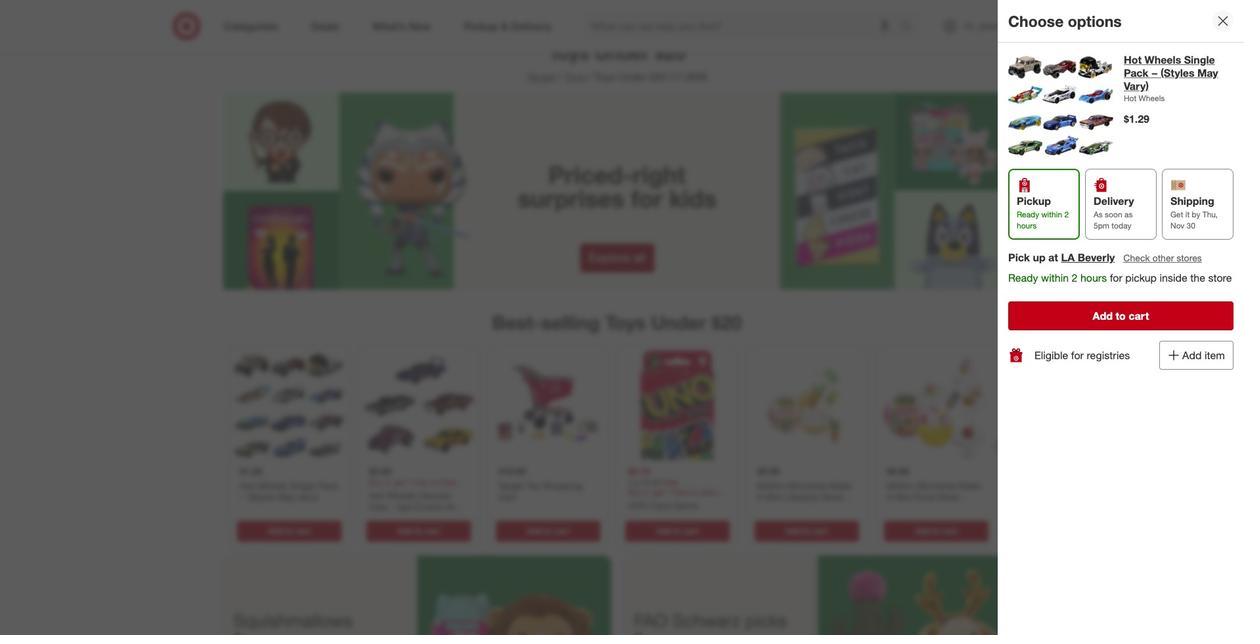 Task type: vqa. For each thing, say whether or not it's contained in the screenshot.
the middle When purchased online
no



Task type: describe. For each thing, give the bounding box(es) containing it.
2 vertical spatial for
[[1072, 349, 1084, 362]]

add to cart for hot wheels single pack – (styles may vary)
[[268, 526, 310, 536]]

2 inside $9.99 mga's miniverse make it mini food diner series 2 mini collectibles
[[916, 503, 921, 514]]

vary) for $1.29 hot wheels single pack – (styles may vary)
[[298, 492, 318, 503]]

$19.99
[[499, 466, 526, 477]]

check
[[1124, 253, 1151, 264]]

cars
[[369, 502, 388, 513]]

ready inside pickup ready within 2 hours
[[1017, 210, 1040, 220]]

cart for uno card game
[[683, 526, 699, 536]]

1 / from the left
[[558, 70, 562, 83]]

food
[[915, 492, 936, 503]]

pickup ready within 2 hours
[[1017, 195, 1069, 231]]

2 left options
[[1055, 14, 1059, 22]]

2 horizontal spatial for
[[1111, 272, 1123, 285]]

$9.99 for $9.99 mga's miniverse make it mini food diner series 2 mini collectibles
[[887, 466, 909, 477]]

options
[[1069, 12, 1122, 30]]

right
[[633, 160, 686, 190]]

(colors
[[415, 502, 444, 513]]

cart inside choose options dialog
[[1129, 310, 1150, 323]]

stores
[[1177, 253, 1203, 264]]

inside
[[1160, 272, 1188, 285]]

toys right 'target' link at the top left of page
[[565, 70, 586, 83]]

pack inside $1.29 hot wheels single pack – (styles may vary)
[[318, 480, 338, 491]]

fao
[[635, 610, 668, 632]]

other
[[1153, 253, 1175, 264]]

1 vertical spatial $20
[[650, 70, 667, 83]]

1 vertical spatial ready
[[1009, 272, 1039, 285]]

registries
[[1087, 349, 1131, 362]]

nov
[[1171, 221, 1185, 231]]

surprises
[[518, 184, 625, 214]]

choose
[[1009, 12, 1064, 30]]

squishmallows
[[234, 610, 353, 632]]

by
[[1193, 210, 1201, 220]]

may inside hot wheels single pack – (styles may vary) hot wheels
[[1198, 66, 1219, 80]]

cart
[[499, 492, 516, 503]]

hot wheels single pack – (styles may vary) hot wheels
[[1125, 53, 1219, 103]]

target inside "$19.99 target toy shopping cart"
[[499, 480, 524, 491]]

$19.99 target toy shopping cart
[[499, 466, 582, 503]]

priced-right surprises for kids
[[518, 160, 717, 214]]

shopping
[[543, 480, 582, 491]]

la
[[1062, 251, 1076, 264]]

to for mga's miniverse make it mini food diner series 2 mini collectibles
[[933, 526, 940, 536]]

it
[[1186, 210, 1191, 220]]

add for mga's miniverse make it mini lifestyle series 1 mini collectibles
[[786, 526, 801, 536]]

uno card game image
[[623, 351, 733, 461]]

toys right toys link
[[594, 70, 615, 83]]

$4.99
[[642, 478, 661, 487]]

fao schwarz picks link
[[624, 556, 1012, 636]]

at
[[1049, 251, 1059, 264]]

collectibles inside $9.99 mga's miniverse make it mini food diner series 2 mini collectibles
[[887, 515, 935, 526]]

1 vertical spatial under
[[618, 70, 647, 83]]

it for mga's miniverse make it mini lifestyle series 1 mini collectibles
[[758, 492, 763, 503]]

explore all
[[589, 251, 646, 265]]

beverly
[[1078, 251, 1116, 264]]

miniverse for lifestyle
[[787, 480, 827, 491]]

for inside priced-right surprises for kids
[[631, 184, 663, 214]]

5pk
[[397, 502, 412, 513]]

search button
[[895, 12, 926, 43]]

add item button
[[1160, 341, 1234, 370]]

pickup
[[1126, 272, 1158, 285]]

to for hot wheels diecast cars -  5pk (colors may vary)
[[415, 526, 422, 536]]

ready within 2 hours for pickup inside the store
[[1009, 272, 1233, 285]]

may for hot wheels diecast cars -  5pk (colors may vary)
[[447, 502, 464, 513]]

game
[[673, 500, 698, 511]]

schwarz
[[673, 610, 741, 632]]

cart for hot wheels single pack – (styles may vary)
[[295, 526, 310, 536]]

– inside hot wheels single pack – (styles may vary) hot wheels
[[1152, 66, 1159, 80]]

to for uno card game
[[674, 526, 681, 536]]

0 vertical spatial under
[[595, 41, 650, 64]]

target link
[[527, 70, 556, 83]]

get
[[1171, 210, 1184, 220]]

up
[[1034, 251, 1046, 264]]

$9.99 mga's miniverse make it mini food diner series 2 mini collectibles
[[887, 466, 981, 526]]

– inside $1.29 hot wheels single pack – (styles may vary)
[[240, 492, 245, 503]]

the
[[1191, 272, 1206, 285]]

card
[[651, 500, 671, 511]]

add to cart for mga's miniverse make it mini lifestyle series 1 mini collectibles
[[786, 526, 828, 536]]

vary) inside hot wheels single pack – (styles may vary) hot wheels
[[1125, 80, 1150, 93]]

check other stores
[[1124, 253, 1203, 264]]

as
[[1125, 210, 1133, 220]]

cart for target toy shopping cart
[[554, 526, 569, 536]]

add for target toy shopping cart
[[527, 526, 542, 536]]

(styles inside hot wheels single pack – (styles may vary) hot wheels
[[1161, 66, 1195, 80]]

to for target toy shopping cart
[[544, 526, 552, 536]]

make for series
[[829, 480, 852, 491]]

store
[[1209, 272, 1233, 285]]

priced-
[[549, 160, 633, 190]]

toys link
[[565, 70, 586, 83]]

to for hot wheels single pack – (styles may vary)
[[285, 526, 293, 536]]

choose options
[[1009, 12, 1122, 30]]

pick up at la beverly
[[1009, 251, 1116, 264]]

kids
[[670, 184, 717, 214]]

add to cart button for hot wheels single pack – (styles may vary)
[[237, 521, 341, 542]]

check other stores button
[[1124, 251, 1203, 266]]

hours inside pickup ready within 2 hours
[[1017, 221, 1037, 231]]

sale
[[663, 478, 679, 487]]

selling
[[541, 311, 600, 334]]

add for hot wheels single pack – (styles may vary)
[[268, 526, 283, 536]]

$3.74 reg $4.99 sale
[[628, 466, 679, 487]]

best-selling toys under $20
[[493, 311, 743, 334]]

thu,
[[1203, 210, 1218, 220]]

pick
[[1009, 251, 1031, 264]]

saving
[[550, 9, 578, 20]]

2 down la
[[1072, 272, 1078, 285]]

2 inside pickup ready within 2 hours
[[1065, 210, 1069, 220]]

diner
[[938, 492, 960, 503]]

single inside hot wheels single pack – (styles may vary) hot wheels
[[1185, 53, 1216, 66]]

under inside carousel region
[[651, 311, 707, 334]]

start saving
[[525, 9, 578, 20]]

start saving link
[[435, 0, 800, 24]]

1 horizontal spatial hours
[[1081, 272, 1108, 285]]

vary) for hot wheels diecast cars -  5pk (colors may vary)
[[369, 513, 389, 524]]

toys under $20 target / toys / toys under $20 (17,809)
[[527, 41, 708, 83]]

uno
[[628, 500, 648, 511]]

mga's for mga's miniverse make it mini food diner series 2 mini collectibles
[[887, 480, 914, 491]]

soon
[[1106, 210, 1123, 220]]

2 link
[[1036, 12, 1064, 41]]



Task type: locate. For each thing, give the bounding box(es) containing it.
to down lifestyle at the bottom right
[[803, 526, 811, 536]]

0 vertical spatial –
[[1152, 66, 1159, 80]]

mga's for mga's miniverse make it mini lifestyle series 1 mini collectibles
[[758, 480, 785, 491]]

1 horizontal spatial mga's
[[887, 480, 914, 491]]

add for mga's miniverse make it mini food diner series 2 mini collectibles
[[915, 526, 930, 536]]

target inside toys under $20 target / toys / toys under $20 (17,809)
[[527, 70, 556, 83]]

explore all button
[[580, 244, 655, 273]]

miniverse for food
[[917, 480, 956, 491]]

0 vertical spatial ready
[[1017, 210, 1040, 220]]

eligible for registries
[[1035, 349, 1131, 362]]

hot wheels diecast cars -  5pk (colors may vary)
[[369, 490, 464, 524]]

add to cart button down (colors
[[366, 521, 471, 542]]

0 horizontal spatial hours
[[1017, 221, 1037, 231]]

mga's miniverse make it mini lifestyle series 1 mini collectibles image
[[752, 351, 862, 461]]

0 vertical spatial target
[[527, 70, 556, 83]]

1 it from the left
[[758, 492, 763, 503]]

add to cart button down "$19.99 target toy shopping cart"
[[496, 521, 600, 542]]

delivery as soon as 5pm today
[[1094, 195, 1135, 231]]

(styles
[[1161, 66, 1195, 80], [248, 492, 275, 503]]

make inside "$9.99 mga's miniverse make it mini lifestyle series 1 mini collectibles"
[[829, 480, 852, 491]]

cart down shopping
[[554, 526, 569, 536]]

cart for hot wheels diecast cars -  5pk (colors may vary)
[[424, 526, 440, 536]]

add to cart for uno card game
[[656, 526, 699, 536]]

miniverse inside $9.99 mga's miniverse make it mini food diner series 2 mini collectibles
[[917, 480, 956, 491]]

to for mga's miniverse make it mini lifestyle series 1 mini collectibles
[[803, 526, 811, 536]]

as
[[1094, 210, 1103, 220]]

add to cart button for hot wheels diecast cars -  5pk (colors may vary)
[[366, 521, 471, 542]]

all
[[634, 251, 646, 265]]

1 horizontal spatial for
[[1072, 349, 1084, 362]]

add down food
[[915, 526, 930, 536]]

add down uno card game
[[656, 526, 671, 536]]

may
[[1198, 66, 1219, 80], [278, 492, 295, 503], [447, 502, 464, 513]]

collectibles
[[777, 503, 825, 514], [887, 515, 935, 526]]

for left pickup
[[1111, 272, 1123, 285]]

1 mga's from the left
[[758, 480, 785, 491]]

add to cart button for mga's miniverse make it mini food diner series 2 mini collectibles
[[884, 521, 989, 542]]

mga's inside $9.99 mga's miniverse make it mini food diner series 2 mini collectibles
[[887, 480, 914, 491]]

$9.99 mga's miniverse make it mini lifestyle series 1 mini collectibles
[[758, 466, 855, 514]]

/ left toys link
[[558, 70, 562, 83]]

add for uno card game
[[656, 526, 671, 536]]

within down at
[[1042, 272, 1069, 285]]

add down $1.29 hot wheels single pack – (styles may vary)
[[268, 526, 283, 536]]

1 horizontal spatial single
[[1185, 53, 1216, 66]]

1 horizontal spatial vary)
[[369, 513, 389, 524]]

What can we help you find? suggestions appear below search field
[[584, 12, 904, 41]]

add to cart down hot wheels diecast cars -  5pk (colors may vary) at the left of the page
[[398, 526, 440, 536]]

1 vertical spatial single
[[290, 480, 315, 491]]

mini
[[765, 492, 783, 503], [895, 492, 912, 503], [758, 503, 775, 514], [923, 503, 940, 514]]

hot inside $1.29 hot wheels single pack – (styles may vary)
[[240, 480, 254, 491]]

0 horizontal spatial may
[[278, 492, 295, 503]]

$1.29 inside $1.29 hot wheels single pack – (styles may vary)
[[240, 466, 262, 477]]

pack
[[1125, 66, 1149, 80], [318, 480, 338, 491]]

0 horizontal spatial collectibles
[[777, 503, 825, 514]]

may inside hot wheels diecast cars -  5pk (colors may vary)
[[447, 502, 464, 513]]

(styles inside $1.29 hot wheels single pack – (styles may vary)
[[248, 492, 275, 503]]

$20 inside carousel region
[[712, 311, 743, 334]]

2 vertical spatial $20
[[712, 311, 743, 334]]

1 within from the top
[[1042, 210, 1063, 220]]

2 within from the top
[[1042, 272, 1069, 285]]

make inside $9.99 mga's miniverse make it mini food diner series 2 mini collectibles
[[959, 480, 981, 491]]

target toy shopping cart image
[[493, 351, 603, 461]]

make up "1"
[[829, 480, 852, 491]]

under
[[595, 41, 650, 64], [618, 70, 647, 83], [651, 311, 707, 334]]

vary)
[[1125, 80, 1150, 93], [298, 492, 318, 503], [369, 513, 389, 524]]

within inside pickup ready within 2 hours
[[1042, 210, 1063, 220]]

add to cart button for mga's miniverse make it mini lifestyle series 1 mini collectibles
[[755, 521, 859, 542]]

2 down food
[[916, 503, 921, 514]]

today
[[1112, 221, 1132, 231]]

cart down diner
[[942, 526, 958, 536]]

1 vertical spatial collectibles
[[887, 515, 935, 526]]

$9.99 inside "$9.99 mga's miniverse make it mini lifestyle series 1 mini collectibles"
[[758, 466, 780, 477]]

add to cart for hot wheels diecast cars -  5pk (colors may vary)
[[398, 526, 440, 536]]

target
[[527, 70, 556, 83], [499, 480, 524, 491]]

add item
[[1183, 349, 1226, 362]]

0 horizontal spatial miniverse
[[787, 480, 827, 491]]

eligible
[[1035, 349, 1069, 362]]

1 horizontal spatial (styles
[[1161, 66, 1195, 80]]

to down $1.29 hot wheels single pack – (styles may vary)
[[285, 526, 293, 536]]

$5.69
[[369, 466, 391, 477]]

may for $1.29 hot wheels single pack – (styles may vary)
[[278, 492, 295, 503]]

series inside "$9.99 mga's miniverse make it mini lifestyle series 1 mini collectibles"
[[822, 492, 848, 503]]

ready
[[1017, 210, 1040, 220], [1009, 272, 1039, 285]]

miniverse up food
[[917, 480, 956, 491]]

best-
[[493, 311, 541, 334]]

to inside choose options dialog
[[1116, 310, 1126, 323]]

1 miniverse from the left
[[787, 480, 827, 491]]

cart down game on the bottom right of page
[[683, 526, 699, 536]]

0 vertical spatial for
[[631, 184, 663, 214]]

1 vertical spatial vary)
[[298, 492, 318, 503]]

hot wheels single pack – (styles may vary) image
[[234, 351, 344, 461]]

fao schwarz picks
[[635, 610, 788, 632]]

1 make from the left
[[829, 480, 852, 491]]

add down 5pk
[[398, 526, 412, 536]]

shipping get it by thu, nov 30
[[1171, 195, 1218, 231]]

1 horizontal spatial it
[[887, 492, 892, 503]]

toys up toys link
[[549, 41, 590, 64]]

to down ready within 2 hours for pickup inside the store
[[1116, 310, 1126, 323]]

2 horizontal spatial vary)
[[1125, 80, 1150, 93]]

1 horizontal spatial series
[[887, 503, 913, 514]]

to down game on the bottom right of page
[[674, 526, 681, 536]]

toys
[[549, 41, 590, 64], [565, 70, 586, 83], [594, 70, 615, 83], [606, 311, 646, 334]]

add to cart button down lifestyle at the bottom right
[[755, 521, 859, 542]]

pack inside hot wheels single pack – (styles may vary) hot wheels
[[1125, 66, 1149, 80]]

0 horizontal spatial (styles
[[248, 492, 275, 503]]

2 vertical spatial vary)
[[369, 513, 389, 524]]

add to cart down lifestyle at the bottom right
[[786, 526, 828, 536]]

$9.99 inside $9.99 mga's miniverse make it mini food diner series 2 mini collectibles
[[887, 466, 909, 477]]

add to cart button down ready within 2 hours for pickup inside the store
[[1009, 302, 1234, 331]]

add to cart down game on the bottom right of page
[[656, 526, 699, 536]]

$9.99 for $9.99 mga's miniverse make it mini lifestyle series 1 mini collectibles
[[758, 466, 780, 477]]

0 horizontal spatial series
[[822, 492, 848, 503]]

it left food
[[887, 492, 892, 503]]

item
[[1205, 349, 1226, 362]]

0 horizontal spatial vary)
[[298, 492, 318, 503]]

1 vertical spatial pack
[[318, 480, 338, 491]]

cyber monday target deals image
[[435, 0, 515, 20]]

mga's inside "$9.99 mga's miniverse make it mini lifestyle series 1 mini collectibles"
[[758, 480, 785, 491]]

hours down pickup
[[1017, 221, 1037, 231]]

2 horizontal spatial may
[[1198, 66, 1219, 80]]

to down $9.99 mga's miniverse make it mini food diner series 2 mini collectibles
[[933, 526, 940, 536]]

it inside $9.99 mga's miniverse make it mini food diner series 2 mini collectibles
[[887, 492, 892, 503]]

diecast
[[419, 490, 450, 501]]

picks
[[746, 610, 788, 632]]

2 $9.99 from the left
[[887, 466, 909, 477]]

la beverly button
[[1062, 251, 1116, 266]]

1 horizontal spatial /
[[588, 70, 592, 83]]

add up registries
[[1093, 310, 1113, 323]]

0 vertical spatial pack
[[1125, 66, 1149, 80]]

hot wheels single pack – (styles may vary) link
[[1125, 53, 1234, 93]]

$1.29 for $1.29
[[1125, 112, 1150, 126]]

1 vertical spatial for
[[1111, 272, 1123, 285]]

0 vertical spatial $1.29
[[1125, 112, 1150, 126]]

5pm
[[1094, 221, 1110, 231]]

1 vertical spatial within
[[1042, 272, 1069, 285]]

target left toys link
[[527, 70, 556, 83]]

uno card game
[[628, 500, 698, 511]]

add to cart down ready within 2 hours for pickup inside the store
[[1093, 310, 1150, 323]]

add to cart button down $1.29 hot wheels single pack – (styles may vary)
[[237, 521, 341, 542]]

within
[[1042, 210, 1063, 220], [1042, 272, 1069, 285]]

0 horizontal spatial $1.29
[[240, 466, 262, 477]]

2 miniverse from the left
[[917, 480, 956, 491]]

ready down pick
[[1009, 272, 1039, 285]]

1 horizontal spatial make
[[959, 480, 981, 491]]

carousel region
[[223, 300, 1127, 556]]

toys inside carousel region
[[606, 311, 646, 334]]

cart down lifestyle at the bottom right
[[813, 526, 828, 536]]

add to cart button down food
[[884, 521, 989, 542]]

1 horizontal spatial miniverse
[[917, 480, 956, 491]]

1 horizontal spatial –
[[1152, 66, 1159, 80]]

1 vertical spatial hours
[[1081, 272, 1108, 285]]

0 horizontal spatial mga's
[[758, 480, 785, 491]]

vary) inside $1.29 hot wheels single pack – (styles may vary)
[[298, 492, 318, 503]]

ready down pickup
[[1017, 210, 1040, 220]]

vary) inside hot wheels diecast cars -  5pk (colors may vary)
[[369, 513, 389, 524]]

1 horizontal spatial pack
[[1125, 66, 1149, 80]]

1 horizontal spatial target
[[527, 70, 556, 83]]

$1.29 for $1.29 hot wheels single pack – (styles may vary)
[[240, 466, 262, 477]]

0 horizontal spatial it
[[758, 492, 763, 503]]

delivery
[[1094, 195, 1135, 208]]

0 horizontal spatial pack
[[318, 480, 338, 491]]

2 / from the left
[[588, 70, 592, 83]]

0 horizontal spatial /
[[558, 70, 562, 83]]

cart for mga's miniverse make it mini lifestyle series 1 mini collectibles
[[813, 526, 828, 536]]

hot
[[1125, 53, 1142, 66], [1125, 93, 1137, 103], [240, 480, 254, 491], [369, 490, 384, 501]]

add to cart down $9.99 mga's miniverse make it mini food diner series 2 mini collectibles
[[915, 526, 958, 536]]

search
[[895, 21, 926, 34]]

mga's miniverse make it mini food diner series 2 mini collectibles image
[[882, 351, 992, 461]]

to down "$19.99 target toy shopping cart"
[[544, 526, 552, 536]]

miniverse inside "$9.99 mga's miniverse make it mini lifestyle series 1 mini collectibles"
[[787, 480, 827, 491]]

reg
[[628, 478, 640, 487]]

within down pickup
[[1042, 210, 1063, 220]]

0 vertical spatial collectibles
[[777, 503, 825, 514]]

add inside "button"
[[1183, 349, 1202, 362]]

hot inside hot wheels diecast cars -  5pk (colors may vary)
[[369, 490, 384, 501]]

1
[[850, 492, 855, 503]]

toy
[[526, 480, 540, 491]]

1 horizontal spatial $1.29
[[1125, 112, 1150, 126]]

collectibles down lifestyle at the bottom right
[[777, 503, 825, 514]]

0 horizontal spatial for
[[631, 184, 663, 214]]

0 horizontal spatial single
[[290, 480, 315, 491]]

lifestyle
[[785, 492, 819, 503]]

hot wheels single pack &#8211; (styles may vary) image
[[1009, 53, 1114, 158]]

-
[[391, 502, 394, 513]]

1 horizontal spatial may
[[447, 502, 464, 513]]

2 make from the left
[[959, 480, 981, 491]]

single
[[1185, 53, 1216, 66], [290, 480, 315, 491]]

target up cart
[[499, 480, 524, 491]]

1 horizontal spatial collectibles
[[887, 515, 935, 526]]

add to cart inside choose options dialog
[[1093, 310, 1150, 323]]

0 vertical spatial within
[[1042, 210, 1063, 220]]

explore
[[589, 251, 631, 265]]

toys right 'selling'
[[606, 311, 646, 334]]

2 mga's from the left
[[887, 480, 914, 491]]

add down toy
[[527, 526, 542, 536]]

0 vertical spatial vary)
[[1125, 80, 1150, 93]]

add to cart button for target toy shopping cart
[[496, 521, 600, 542]]

0 horizontal spatial target
[[499, 480, 524, 491]]

series inside $9.99 mga's miniverse make it mini food diner series 2 mini collectibles
[[887, 503, 913, 514]]

$1.29
[[1125, 112, 1150, 126], [240, 466, 262, 477]]

hours
[[1017, 221, 1037, 231], [1081, 272, 1108, 285]]

make up diner
[[959, 480, 981, 491]]

wheels inside hot wheels diecast cars -  5pk (colors may vary)
[[386, 490, 417, 501]]

miniverse
[[787, 480, 827, 491], [917, 480, 956, 491]]

for left the kids
[[631, 184, 663, 214]]

shipping
[[1171, 195, 1215, 208]]

30
[[1187, 221, 1196, 231]]

add to cart button for uno card game
[[625, 521, 730, 542]]

may inside $1.29 hot wheels single pack – (styles may vary)
[[278, 492, 295, 503]]

2 it from the left
[[887, 492, 892, 503]]

/
[[558, 70, 562, 83], [588, 70, 592, 83]]

cart down $1.29 hot wheels single pack – (styles may vary)
[[295, 526, 310, 536]]

for right eligible
[[1072, 349, 1084, 362]]

hot wheels diecast  cars -  5pk (colors may vary) image
[[364, 351, 474, 461]]

$1.29 inside choose options dialog
[[1125, 112, 1150, 126]]

add down lifestyle at the bottom right
[[786, 526, 801, 536]]

1 vertical spatial $1.29
[[240, 466, 262, 477]]

miniverse up lifestyle at the bottom right
[[787, 480, 827, 491]]

cart for mga's miniverse make it mini food diner series 2 mini collectibles
[[942, 526, 958, 536]]

collectibles down food
[[887, 515, 935, 526]]

mga's
[[758, 480, 785, 491], [887, 480, 914, 491]]

squishmallows link
[[223, 556, 611, 636]]

cart
[[1129, 310, 1150, 323], [295, 526, 310, 536], [424, 526, 440, 536], [554, 526, 569, 536], [683, 526, 699, 536], [813, 526, 828, 536], [942, 526, 958, 536]]

add to cart down $1.29 hot wheels single pack – (styles may vary)
[[268, 526, 310, 536]]

1 horizontal spatial $9.99
[[887, 466, 909, 477]]

for
[[631, 184, 663, 214], [1111, 272, 1123, 285], [1072, 349, 1084, 362]]

2
[[1055, 14, 1059, 22], [1065, 210, 1069, 220], [1072, 272, 1078, 285], [916, 503, 921, 514]]

0 horizontal spatial make
[[829, 480, 852, 491]]

$3.74
[[628, 466, 650, 477]]

it inside "$9.99 mga's miniverse make it mini lifestyle series 1 mini collectibles"
[[758, 492, 763, 503]]

add left item
[[1183, 349, 1202, 362]]

add to cart for mga's miniverse make it mini food diner series 2 mini collectibles
[[915, 526, 958, 536]]

choose options dialog
[[998, 0, 1245, 636]]

cart down pickup
[[1129, 310, 1150, 323]]

1 $9.99 from the left
[[758, 466, 780, 477]]

wheels inside $1.29 hot wheels single pack – (styles may vary)
[[257, 480, 287, 491]]

add to cart button down game on the bottom right of page
[[625, 521, 730, 542]]

(17,809)
[[670, 70, 708, 83]]

add for hot wheels diecast cars -  5pk (colors may vary)
[[398, 526, 412, 536]]

/ right toys link
[[588, 70, 592, 83]]

cart down (colors
[[424, 526, 440, 536]]

–
[[1152, 66, 1159, 80], [240, 492, 245, 503]]

$9.99
[[758, 466, 780, 477], [887, 466, 909, 477]]

collectibles inside "$9.99 mga's miniverse make it mini lifestyle series 1 mini collectibles"
[[777, 503, 825, 514]]

add to cart for target toy shopping cart
[[527, 526, 569, 536]]

it for mga's miniverse make it mini food diner series 2 mini collectibles
[[887, 492, 892, 503]]

0 vertical spatial (styles
[[1161, 66, 1195, 80]]

0 vertical spatial single
[[1185, 53, 1216, 66]]

it left lifestyle at the bottom right
[[758, 492, 763, 503]]

0 vertical spatial $20
[[655, 41, 686, 64]]

1 vertical spatial (styles
[[248, 492, 275, 503]]

0 horizontal spatial $9.99
[[758, 466, 780, 477]]

1 vertical spatial target
[[499, 480, 524, 491]]

single inside $1.29 hot wheels single pack – (styles may vary)
[[290, 480, 315, 491]]

0 horizontal spatial –
[[240, 492, 245, 503]]

0 vertical spatial hours
[[1017, 221, 1037, 231]]

2 vertical spatial under
[[651, 311, 707, 334]]

start
[[525, 9, 547, 20]]

wheels
[[1145, 53, 1182, 66], [1139, 93, 1166, 103], [257, 480, 287, 491], [386, 490, 417, 501]]

it
[[758, 492, 763, 503], [887, 492, 892, 503]]

make for diner
[[959, 480, 981, 491]]

2 left as
[[1065, 210, 1069, 220]]

1 vertical spatial –
[[240, 492, 245, 503]]

add to cart down "$19.99 target toy shopping cart"
[[527, 526, 569, 536]]

to down hot wheels diecast cars -  5pk (colors may vary) at the left of the page
[[415, 526, 422, 536]]

$1.29 hot wheels single pack – (styles may vary)
[[240, 466, 338, 503]]

hours down "beverly"
[[1081, 272, 1108, 285]]



